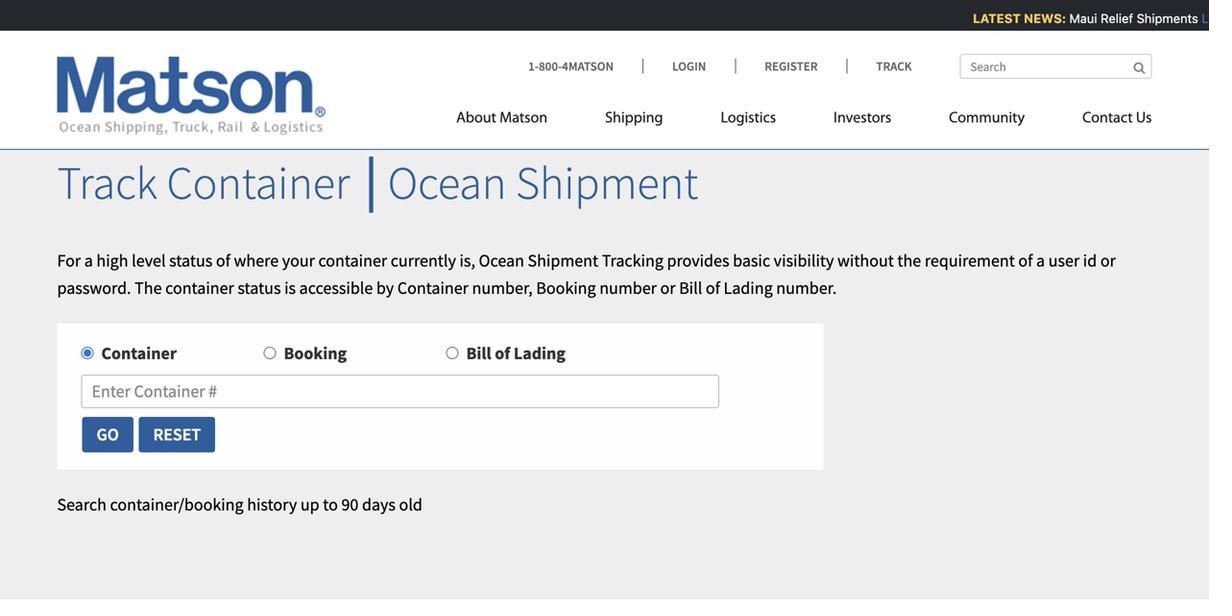 Task type: describe. For each thing, give the bounding box(es) containing it.
1-800-4matson link
[[529, 58, 643, 74]]

logistics
[[721, 111, 776, 126]]

90
[[342, 494, 359, 516]]

high
[[96, 250, 128, 271]]

accessible
[[299, 277, 373, 299]]

of down provides
[[706, 277, 721, 299]]

to
[[323, 494, 338, 516]]

0 vertical spatial status
[[169, 250, 213, 271]]

investors
[[834, 111, 892, 126]]

by
[[377, 277, 394, 299]]

of left where
[[216, 250, 231, 271]]

about matson
[[456, 111, 548, 126]]

of left user
[[1019, 250, 1033, 271]]

password.
[[57, 277, 131, 299]]

Container radio
[[81, 347, 94, 359]]

tracking
[[602, 250, 664, 271]]

for a high level status of where your container currently is, ocean shipment tracking provides basic visibility without the requirement of a user id or password. the container status is accessible by container number, booking number or bill of lading number.
[[57, 250, 1116, 299]]

login link
[[643, 58, 735, 74]]

old
[[399, 494, 423, 516]]

1 a from the left
[[84, 250, 93, 271]]

2 a from the left
[[1037, 250, 1046, 271]]

about
[[456, 111, 497, 126]]

community link
[[921, 101, 1054, 141]]

1 vertical spatial or
[[661, 277, 676, 299]]

number.
[[777, 277, 837, 299]]

logistics link
[[692, 101, 805, 141]]

bill of lading
[[467, 342, 566, 364]]

2 vertical spatial container
[[101, 342, 177, 364]]

number
[[600, 277, 657, 299]]

number,
[[472, 277, 533, 299]]

investors link
[[805, 101, 921, 141]]

track for track container │ocean shipment
[[57, 154, 158, 211]]

the
[[135, 277, 162, 299]]

search container/booking history up to 90 days old
[[57, 494, 423, 516]]

is
[[285, 277, 296, 299]]

level
[[132, 250, 166, 271]]

track link
[[847, 58, 912, 74]]

register link
[[735, 58, 847, 74]]

booking inside for a high level status of where your container currently is, ocean shipment tracking provides basic visibility without the requirement of a user id or password. the container status is accessible by container number, booking number or bill of lading number.
[[536, 277, 596, 299]]

1-
[[529, 58, 539, 74]]

contact
[[1083, 111, 1133, 126]]

shipping
[[606, 111, 663, 126]]

your
[[282, 250, 315, 271]]

Bill of Lading radio
[[446, 347, 459, 359]]

search
[[57, 494, 107, 516]]

0 vertical spatial container
[[167, 154, 350, 211]]

1 vertical spatial booking
[[284, 342, 347, 364]]

community
[[950, 111, 1025, 126]]

latest news: maui relief shipments le
[[969, 11, 1210, 25]]

of right bill of lading option
[[495, 342, 511, 364]]



Task type: locate. For each thing, give the bounding box(es) containing it.
Enter Container # text field
[[81, 375, 720, 408]]

up
[[301, 494, 320, 516]]

1 vertical spatial lading
[[514, 342, 566, 364]]

history
[[247, 494, 297, 516]]

1 horizontal spatial status
[[238, 277, 281, 299]]

0 horizontal spatial or
[[661, 277, 676, 299]]

login
[[673, 58, 707, 74]]

bill inside for a high level status of where your container currently is, ocean shipment tracking provides basic visibility without the requirement of a user id or password. the container status is accessible by container number, booking number or bill of lading number.
[[679, 277, 703, 299]]

1 horizontal spatial lading
[[724, 277, 773, 299]]

container up accessible
[[319, 250, 387, 271]]

currently
[[391, 250, 456, 271]]

track up the investors
[[877, 58, 912, 74]]

1 vertical spatial container
[[398, 277, 469, 299]]

le link
[[1198, 11, 1210, 25]]

track up 'high'
[[57, 154, 158, 211]]

shipment right ocean
[[528, 250, 599, 271]]

news:
[[1020, 11, 1063, 25]]

Booking radio
[[264, 347, 276, 359]]

booking right booking option
[[284, 342, 347, 364]]

contact us
[[1083, 111, 1153, 126]]

ocean
[[479, 250, 525, 271]]

0 horizontal spatial a
[[84, 250, 93, 271]]

bill
[[679, 277, 703, 299], [467, 342, 492, 364]]

bill down provides
[[679, 277, 703, 299]]

visibility
[[774, 250, 834, 271]]

blue matson logo with ocean, shipping, truck, rail and logistics written beneath it. image
[[57, 57, 326, 135]]

status right level
[[169, 250, 213, 271]]

where
[[234, 250, 279, 271]]

container/booking
[[110, 494, 244, 516]]

shipping link
[[577, 101, 692, 141]]

lading down basic
[[724, 277, 773, 299]]

4matson
[[562, 58, 614, 74]]

shipment inside for a high level status of where your container currently is, ocean shipment tracking provides basic visibility without the requirement of a user id or password. the container status is accessible by container number, booking number or bill of lading number.
[[528, 250, 599, 271]]

1 vertical spatial bill
[[467, 342, 492, 364]]

contact us link
[[1054, 101, 1153, 141]]

shipment down shipping link
[[516, 154, 699, 211]]

0 vertical spatial bill
[[679, 277, 703, 299]]

container inside for a high level status of where your container currently is, ocean shipment tracking provides basic visibility without the requirement of a user id or password. the container status is accessible by container number, booking number or bill of lading number.
[[398, 277, 469, 299]]

shipments
[[1133, 11, 1195, 25]]

top menu navigation
[[456, 101, 1153, 141]]

or right number
[[661, 277, 676, 299]]

0 horizontal spatial bill
[[467, 342, 492, 364]]

1 horizontal spatial a
[[1037, 250, 1046, 271]]

without
[[838, 250, 894, 271]]

0 vertical spatial booking
[[536, 277, 596, 299]]

0 horizontal spatial status
[[169, 250, 213, 271]]

user
[[1049, 250, 1080, 271]]

0 vertical spatial lading
[[724, 277, 773, 299]]

about matson link
[[456, 101, 577, 141]]

1 horizontal spatial track
[[877, 58, 912, 74]]

track container │ocean shipment
[[57, 154, 699, 211]]

provides
[[667, 250, 730, 271]]

for
[[57, 250, 81, 271]]

Search search field
[[960, 54, 1153, 79]]

1 horizontal spatial booking
[[536, 277, 596, 299]]

register
[[765, 58, 818, 74]]

us
[[1137, 111, 1153, 126]]

│ocean
[[359, 154, 507, 211]]

container right the container option
[[101, 342, 177, 364]]

lading down number,
[[514, 342, 566, 364]]

container
[[167, 154, 350, 211], [398, 277, 469, 299], [101, 342, 177, 364]]

status down where
[[238, 277, 281, 299]]

a
[[84, 250, 93, 271], [1037, 250, 1046, 271]]

1-800-4matson
[[529, 58, 614, 74]]

1 horizontal spatial or
[[1101, 250, 1116, 271]]

or right id
[[1101, 250, 1116, 271]]

lading
[[724, 277, 773, 299], [514, 342, 566, 364]]

lading inside for a high level status of where your container currently is, ocean shipment tracking provides basic visibility without the requirement of a user id or password. the container status is accessible by container number, booking number or bill of lading number.
[[724, 277, 773, 299]]

container down currently in the left top of the page
[[398, 277, 469, 299]]

latest
[[969, 11, 1017, 25]]

relief
[[1097, 11, 1130, 25]]

container up where
[[167, 154, 350, 211]]

None button
[[81, 416, 134, 454], [138, 416, 216, 454], [81, 416, 134, 454], [138, 416, 216, 454]]

bill right bill of lading option
[[467, 342, 492, 364]]

is,
[[460, 250, 476, 271]]

booking
[[536, 277, 596, 299], [284, 342, 347, 364]]

of
[[216, 250, 231, 271], [1019, 250, 1033, 271], [706, 277, 721, 299], [495, 342, 511, 364]]

800-
[[539, 58, 562, 74]]

0 horizontal spatial lading
[[514, 342, 566, 364]]

a left user
[[1037, 250, 1046, 271]]

matson
[[500, 111, 548, 126]]

basic
[[733, 250, 771, 271]]

0 vertical spatial container
[[319, 250, 387, 271]]

0 horizontal spatial booking
[[284, 342, 347, 364]]

0 horizontal spatial track
[[57, 154, 158, 211]]

0 vertical spatial track
[[877, 58, 912, 74]]

1 horizontal spatial container
[[319, 250, 387, 271]]

track for track link
[[877, 58, 912, 74]]

le
[[1198, 11, 1210, 25]]

1 vertical spatial track
[[57, 154, 158, 211]]

container right the the
[[165, 277, 234, 299]]

requirement
[[925, 250, 1016, 271]]

0 vertical spatial shipment
[[516, 154, 699, 211]]

1 horizontal spatial bill
[[679, 277, 703, 299]]

id
[[1084, 250, 1098, 271]]

a right for
[[84, 250, 93, 271]]

search image
[[1134, 61, 1146, 74]]

0 horizontal spatial container
[[165, 277, 234, 299]]

booking left number
[[536, 277, 596, 299]]

maui
[[1066, 11, 1094, 25]]

shipment
[[516, 154, 699, 211], [528, 250, 599, 271]]

1 vertical spatial status
[[238, 277, 281, 299]]

None search field
[[960, 54, 1153, 79]]

track
[[877, 58, 912, 74], [57, 154, 158, 211]]

0 vertical spatial or
[[1101, 250, 1116, 271]]

1 vertical spatial container
[[165, 277, 234, 299]]

or
[[1101, 250, 1116, 271], [661, 277, 676, 299]]

status
[[169, 250, 213, 271], [238, 277, 281, 299]]

1 vertical spatial shipment
[[528, 250, 599, 271]]

container
[[319, 250, 387, 271], [165, 277, 234, 299]]

the
[[898, 250, 922, 271]]

days
[[362, 494, 396, 516]]



Task type: vqa. For each thing, say whether or not it's contained in the screenshot.
Flexible,
no



